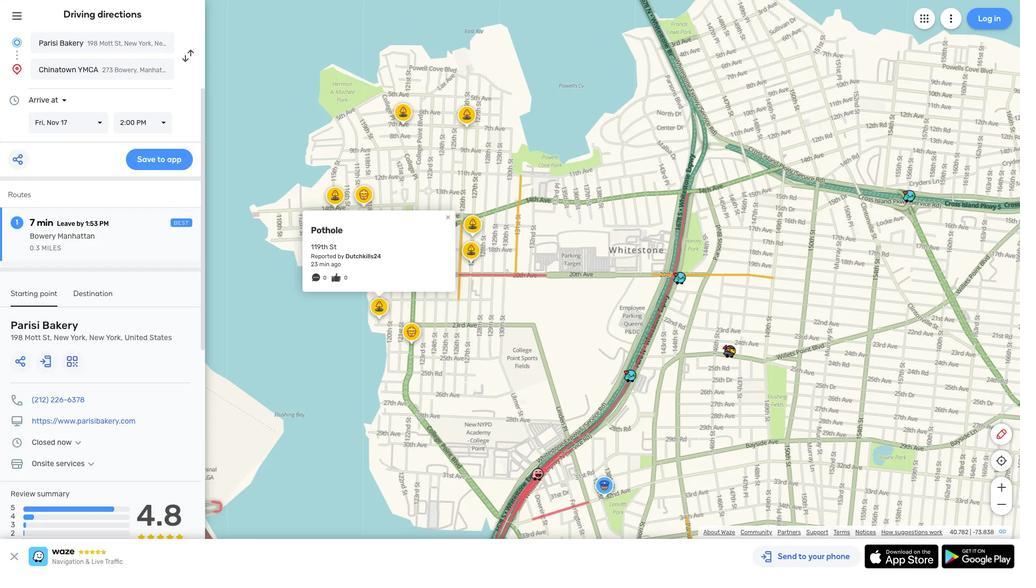 Task type: vqa. For each thing, say whether or not it's contained in the screenshot.
for
no



Task type: describe. For each thing, give the bounding box(es) containing it.
ymca
[[78, 65, 98, 74]]

(212) 226-6378 link
[[32, 396, 85, 405]]

community
[[741, 529, 773, 536]]

0 vertical spatial st,
[[115, 40, 123, 47]]

navigation & live traffic
[[52, 558, 123, 566]]

miles
[[42, 245, 61, 252]]

directions
[[98, 9, 142, 20]]

routes
[[8, 190, 31, 199]]

0 vertical spatial mott
[[99, 40, 113, 47]]

pencil image
[[996, 428, 1009, 441]]

work
[[930, 529, 943, 536]]

states inside chinatown ymca 273 bowery, manhattan, united states
[[196, 66, 216, 74]]

location image
[[11, 63, 23, 76]]

manhattan,
[[140, 66, 174, 74]]

1:53
[[85, 220, 98, 228]]

review summary
[[11, 490, 70, 499]]

chevron down image for now
[[72, 439, 85, 447]]

community link
[[741, 529, 773, 536]]

support
[[807, 529, 829, 536]]

starting point
[[11, 289, 57, 298]]

fri, nov 17 list box
[[29, 112, 108, 133]]

point
[[40, 289, 57, 298]]

73.838
[[976, 529, 995, 536]]

starting
[[11, 289, 38, 298]]

nov
[[47, 119, 59, 127]]

link image
[[999, 527, 1008, 536]]

summary
[[37, 490, 70, 499]]

support link
[[807, 529, 829, 536]]

pm inside 7 min leave by 1:53 pm
[[99, 220, 109, 228]]

new up manhattan,
[[155, 40, 168, 47]]

https://www.parisibakery.com
[[32, 417, 136, 426]]

226-
[[50, 396, 67, 405]]

-
[[973, 529, 976, 536]]

17
[[61, 119, 67, 127]]

2:00 pm list box
[[114, 112, 172, 133]]

traffic
[[105, 558, 123, 566]]

how suggestions work link
[[882, 529, 943, 536]]

terms
[[834, 529, 851, 536]]

zoom out image
[[996, 498, 1009, 511]]

destination
[[73, 289, 113, 298]]

1 vertical spatial clock image
[[11, 437, 23, 449]]

x image
[[8, 550, 21, 563]]

2 vertical spatial united
[[125, 333, 148, 342]]

pm inside list box
[[136, 119, 146, 127]]

closed now button
[[32, 438, 85, 447]]

1 inside 5 4 3 2 1
[[11, 538, 14, 547]]

40.782
[[951, 529, 969, 536]]

terms link
[[834, 529, 851, 536]]

current location image
[[11, 36, 23, 49]]

&
[[85, 558, 90, 566]]

bowery,
[[115, 66, 138, 74]]

chinatown ymca 273 bowery, manhattan, united states
[[39, 65, 216, 74]]

5
[[11, 504, 15, 513]]

chinatown
[[39, 65, 76, 74]]

273
[[102, 66, 113, 74]]

how
[[882, 529, 894, 536]]

0 vertical spatial states
[[206, 40, 226, 47]]

services
[[56, 459, 85, 468]]

3
[[11, 521, 15, 530]]

0.3
[[30, 245, 40, 252]]

40.782 | -73.838
[[951, 529, 995, 536]]

(212) 226-6378
[[32, 396, 85, 405]]

bowery manhattan 0.3 miles
[[30, 232, 95, 252]]

partners
[[778, 529, 802, 536]]

1 vertical spatial parisi bakery 198 mott st, new york, new york, united states
[[11, 319, 172, 342]]

0 vertical spatial bakery
[[60, 39, 84, 48]]

destination button
[[73, 289, 113, 306]]

leave
[[57, 220, 75, 228]]

1 vertical spatial 198
[[11, 333, 23, 342]]

best
[[174, 220, 189, 227]]

closed now
[[32, 438, 72, 447]]

by inside 7 min leave by 1:53 pm
[[77, 220, 84, 228]]

6378
[[67, 396, 85, 405]]

0 vertical spatial parisi bakery 198 mott st, new york, new york, united states
[[39, 39, 226, 48]]

4
[[11, 512, 15, 521]]

|
[[971, 529, 972, 536]]

parisi inside parisi bakery 198 mott st, new york, new york, united states
[[11, 319, 40, 332]]

about waze community partners support terms notices how suggestions work
[[704, 529, 943, 536]]

about waze link
[[704, 529, 736, 536]]

2:00 pm
[[120, 119, 146, 127]]



Task type: locate. For each thing, give the bounding box(es) containing it.
mott
[[99, 40, 113, 47], [25, 333, 41, 342]]

zoom in image
[[996, 481, 1009, 494]]

min
[[37, 217, 53, 229], [320, 261, 330, 268], [320, 261, 330, 268]]

bakery inside parisi bakery 198 mott st, new york, new york, united states
[[42, 319, 78, 332]]

clock image up store icon
[[11, 437, 23, 449]]

at
[[51, 96, 58, 105]]

7
[[30, 217, 35, 229]]

0
[[323, 275, 327, 281], [323, 275, 327, 281], [344, 275, 348, 281], [344, 275, 348, 281]]

× link
[[444, 212, 453, 222], [444, 212, 453, 222]]

new down point
[[54, 333, 69, 342]]

new
[[124, 40, 137, 47], [155, 40, 168, 47], [54, 333, 69, 342], [89, 333, 104, 342]]

2
[[11, 529, 15, 538]]

1 horizontal spatial pm
[[136, 119, 146, 127]]

1
[[16, 218, 18, 227], [11, 538, 14, 547]]

1 vertical spatial parisi
[[11, 319, 40, 332]]

chevron down image inside closed now button
[[72, 439, 85, 447]]

ago
[[331, 261, 341, 268], [331, 261, 341, 268]]

1 horizontal spatial 198
[[87, 40, 98, 47]]

starting point button
[[11, 289, 57, 307]]

pm right 1:53
[[99, 220, 109, 228]]

pm
[[136, 119, 146, 127], [99, 220, 109, 228]]

1 up x image
[[11, 538, 14, 547]]

1 vertical spatial st,
[[43, 333, 52, 342]]

1 vertical spatial mott
[[25, 333, 41, 342]]

198
[[87, 40, 98, 47], [11, 333, 23, 342]]

st
[[330, 243, 337, 251], [330, 243, 337, 251]]

clock image
[[8, 94, 21, 107], [11, 437, 23, 449]]

united
[[185, 40, 205, 47], [175, 66, 195, 74], [125, 333, 148, 342]]

198 up ymca
[[87, 40, 98, 47]]

https://www.parisibakery.com link
[[32, 417, 136, 426]]

fri, nov 17
[[35, 119, 67, 127]]

0 vertical spatial chevron down image
[[72, 439, 85, 447]]

1 vertical spatial united
[[175, 66, 195, 74]]

waze
[[722, 529, 736, 536]]

new down destination button
[[89, 333, 104, 342]]

onsite services
[[32, 459, 85, 468]]

onsite services button
[[32, 459, 98, 468]]

1 vertical spatial states
[[196, 66, 216, 74]]

notices link
[[856, 529, 877, 536]]

about
[[704, 529, 721, 536]]

0 vertical spatial pm
[[136, 119, 146, 127]]

driving directions
[[64, 9, 142, 20]]

york,
[[139, 40, 153, 47], [169, 40, 183, 47], [70, 333, 87, 342], [106, 333, 123, 342]]

arrive at
[[29, 96, 58, 105]]

states
[[206, 40, 226, 47], [196, 66, 216, 74], [150, 333, 172, 342]]

parisi down starting point button on the left bottom
[[11, 319, 40, 332]]

parisi
[[39, 39, 58, 48], [11, 319, 40, 332]]

pm right 2:00 at left top
[[136, 119, 146, 127]]

0 vertical spatial 1
[[16, 218, 18, 227]]

st, down starting point button on the left bottom
[[43, 333, 52, 342]]

onsite
[[32, 459, 54, 468]]

0 horizontal spatial pm
[[99, 220, 109, 228]]

chevron down image inside onsite services button
[[85, 460, 98, 468]]

parisi bakery 198 mott st, new york, new york, united states down destination button
[[11, 319, 172, 342]]

0 horizontal spatial st,
[[43, 333, 52, 342]]

navigation
[[52, 558, 84, 566]]

st,
[[115, 40, 123, 47], [43, 333, 52, 342]]

parisi up chinatown on the top left of page
[[39, 39, 58, 48]]

0 vertical spatial united
[[185, 40, 205, 47]]

parisi bakery 198 mott st, new york, new york, united states
[[39, 39, 226, 48], [11, 319, 172, 342]]

119th
[[311, 243, 328, 251], [311, 243, 328, 251]]

1 horizontal spatial mott
[[99, 40, 113, 47]]

now
[[57, 438, 72, 447]]

arrive
[[29, 96, 49, 105]]

(212)
[[32, 396, 49, 405]]

mott down starting point button on the left bottom
[[25, 333, 41, 342]]

new up chinatown ymca 273 bowery, manhattan, united states
[[124, 40, 137, 47]]

bowery
[[30, 232, 56, 241]]

parisi bakery 198 mott st, new york, new york, united states up chinatown ymca 273 bowery, manhattan, united states
[[39, 39, 226, 48]]

manhattan
[[58, 232, 95, 241]]

0 horizontal spatial mott
[[25, 333, 41, 342]]

×
[[446, 212, 451, 222], [446, 212, 451, 222]]

198 down starting point button on the left bottom
[[11, 333, 23, 342]]

store image
[[11, 458, 23, 471]]

2 vertical spatial states
[[150, 333, 172, 342]]

chevron down image for services
[[85, 460, 98, 468]]

1 left 7
[[16, 218, 18, 227]]

2:00
[[120, 119, 135, 127]]

1 horizontal spatial 1
[[16, 218, 18, 227]]

1 vertical spatial 1
[[11, 538, 14, 547]]

review
[[11, 490, 35, 499]]

7 min leave by 1:53 pm
[[30, 217, 109, 229]]

united inside chinatown ymca 273 bowery, manhattan, united states
[[175, 66, 195, 74]]

live
[[91, 558, 104, 566]]

23
[[311, 261, 318, 268], [311, 261, 318, 268]]

119th st reported by dutchkills24 23 min ago
[[311, 243, 381, 268], [311, 243, 381, 268]]

clock image left arrive
[[8, 94, 21, 107]]

4.8
[[136, 498, 183, 533]]

1 vertical spatial bakery
[[42, 319, 78, 332]]

call image
[[11, 394, 23, 407]]

computer image
[[11, 415, 23, 428]]

bakery
[[60, 39, 84, 48], [42, 319, 78, 332]]

5 4 3 2 1
[[11, 504, 15, 547]]

bakery down point
[[42, 319, 78, 332]]

fri,
[[35, 119, 45, 127]]

pothole
[[311, 225, 343, 235], [311, 225, 343, 235]]

0 horizontal spatial 198
[[11, 333, 23, 342]]

chevron down image
[[72, 439, 85, 447], [85, 460, 98, 468]]

suggestions
[[895, 529, 929, 536]]

1 vertical spatial pm
[[99, 220, 109, 228]]

0 vertical spatial 198
[[87, 40, 98, 47]]

closed
[[32, 438, 55, 447]]

notices
[[856, 529, 877, 536]]

driving
[[64, 9, 95, 20]]

1 vertical spatial chevron down image
[[85, 460, 98, 468]]

0 vertical spatial parisi
[[39, 39, 58, 48]]

bakery down driving
[[60, 39, 84, 48]]

1 horizontal spatial st,
[[115, 40, 123, 47]]

st, up the bowery,
[[115, 40, 123, 47]]

by
[[77, 220, 84, 228], [338, 253, 344, 260], [338, 253, 344, 260]]

partners link
[[778, 529, 802, 536]]

0 horizontal spatial 1
[[11, 538, 14, 547]]

mott up the 273
[[99, 40, 113, 47]]

dutchkills24
[[346, 253, 381, 260], [346, 253, 381, 260]]

0 vertical spatial clock image
[[8, 94, 21, 107]]



